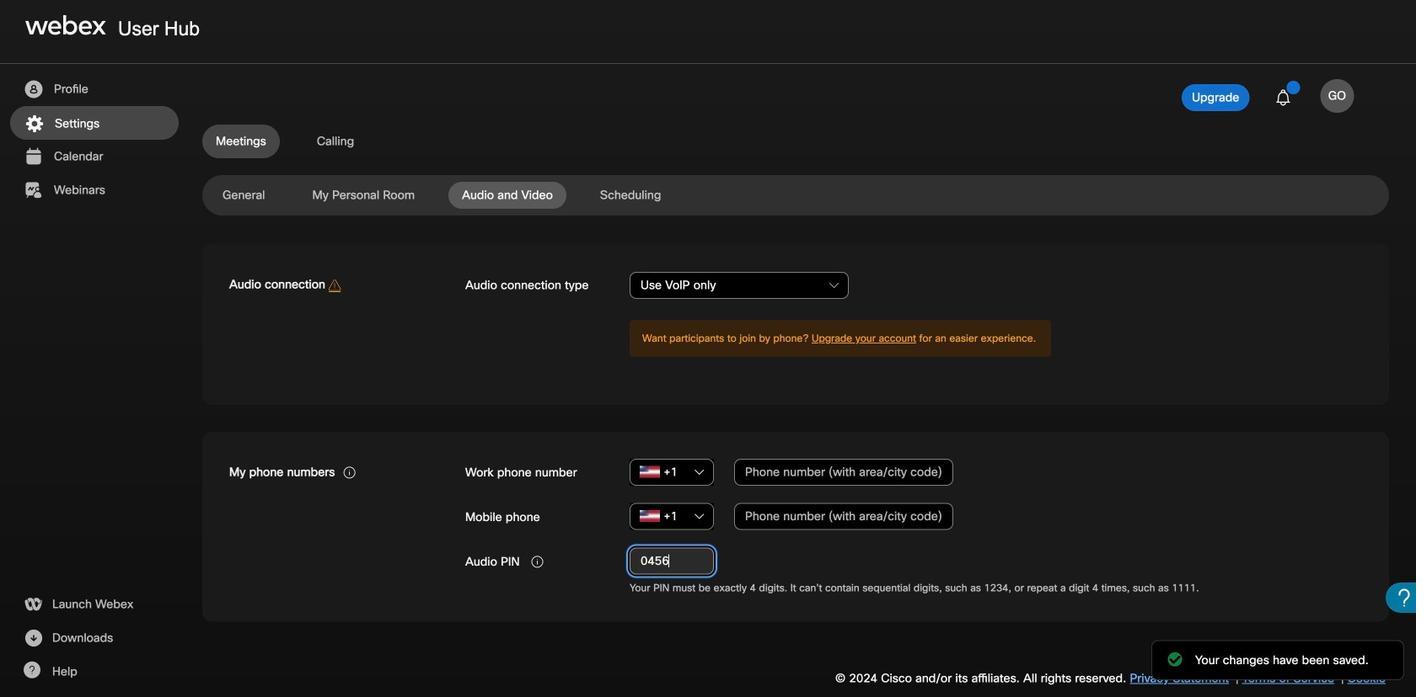 Task type: locate. For each thing, give the bounding box(es) containing it.
1 vertical spatial tab list
[[202, 182, 1389, 209]]

1 vertical spatial new image
[[640, 511, 660, 523]]

mds webex helix filled image
[[23, 595, 43, 615]]

2 new image from the top
[[640, 511, 660, 523]]

Work phone text field
[[734, 459, 953, 486]]

2 tab list from the top
[[202, 182, 1389, 209]]

new image for      search box
[[640, 466, 660, 478]]

work phone number group
[[465, 459, 1362, 487]]

new image
[[640, 466, 660, 478], [640, 511, 660, 523]]

new image inside mobile phone group
[[640, 511, 660, 523]]

0 vertical spatial new image
[[640, 466, 660, 478]]

new image for      search field
[[640, 511, 660, 523]]

new image up      search field
[[640, 466, 660, 478]]

     search field
[[630, 504, 714, 531]]

None text field
[[630, 548, 714, 575]]

0 vertical spatial tab list
[[202, 125, 1389, 158]]

ng help active image
[[23, 663, 40, 679]]

tab list
[[202, 125, 1389, 158], [202, 182, 1389, 209]]

1 new image from the top
[[640, 466, 660, 478]]

mds meetings_filled image
[[23, 147, 44, 167]]

mds check circle badge_filled image
[[1167, 652, 1184, 669]]

new image inside the work phone number group
[[640, 466, 660, 478]]

new image down      search box
[[640, 511, 660, 523]]

mds content download_filled image
[[23, 629, 44, 649]]



Task type: describe. For each thing, give the bounding box(es) containing it.
     search field
[[630, 459, 714, 486]]

Mobile phone number text field
[[734, 504, 953, 531]]

1 tab list from the top
[[202, 125, 1389, 158]]

mds people circle_filled image
[[23, 79, 44, 99]]

mds settings_filled image
[[24, 114, 45, 134]]

mobile phone group
[[465, 487, 1362, 532]]

mds webinar_filled image
[[23, 180, 44, 201]]

cisco webex image
[[25, 15, 106, 35]]

settings element
[[0, 125, 1416, 698]]



Task type: vqa. For each thing, say whether or not it's contained in the screenshot.
 search box within the Mobile phone group
yes



